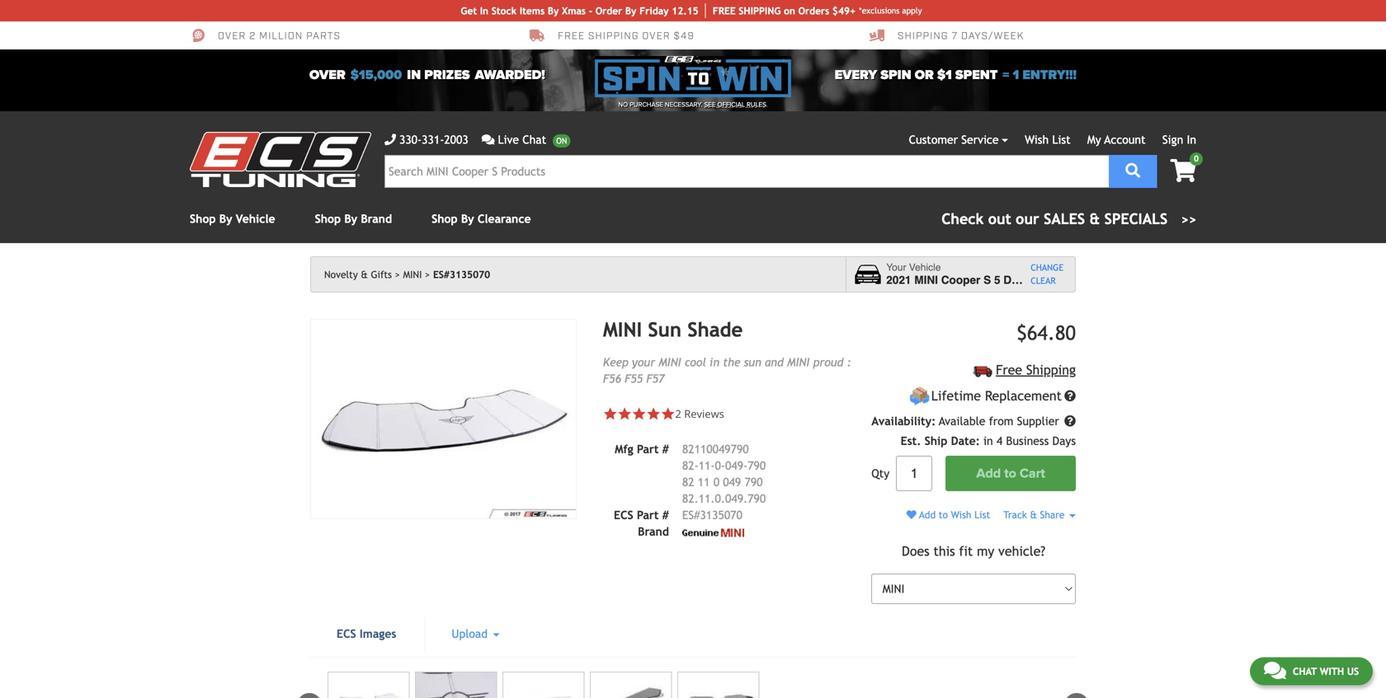 Task type: vqa. For each thing, say whether or not it's contained in the screenshot.
the Sign in SIGN UP button
no



Task type: describe. For each thing, give the bounding box(es) containing it.
question circle image for available from supplier
[[1064, 416, 1076, 427]]

cooper
[[941, 274, 980, 287]]

in inside keep your mini cool in the sun and mini proud : f56 f55 f57
[[710, 356, 719, 369]]

spent
[[955, 67, 998, 83]]

=
[[1003, 67, 1009, 83]]

spin
[[880, 67, 911, 83]]

0 horizontal spatial 2
[[249, 29, 256, 43]]

82-
[[682, 459, 699, 473]]

ecs inside 82110049790 82-11-0-049-790 82 11 0 049 790 82.11.0.049.790 ecs part #
[[614, 509, 633, 522]]

service
[[961, 133, 999, 146]]

free shipping
[[996, 362, 1076, 378]]

availability:
[[871, 415, 936, 428]]

add for add to wish list
[[919, 510, 936, 521]]

sales & specials
[[1044, 210, 1168, 228]]

clearance
[[478, 212, 531, 226]]

1 star image from the left
[[603, 407, 617, 422]]

ping
[[759, 5, 781, 17]]

customer service
[[909, 133, 999, 146]]

lifetime replacement
[[931, 389, 1062, 404]]

82.11.0.049.790
[[682, 492, 766, 506]]

1 part from the top
[[637, 443, 659, 456]]

f55
[[625, 372, 643, 386]]

track & share
[[1003, 510, 1068, 521]]

shade
[[687, 318, 743, 342]]

mini link
[[403, 269, 430, 281]]

on
[[784, 5, 795, 17]]

shop for shop by vehicle
[[190, 212, 216, 226]]

order
[[595, 5, 622, 17]]

64.80
[[1027, 322, 1076, 345]]

shopping cart image
[[1170, 159, 1196, 182]]

days/week
[[961, 29, 1024, 43]]

mini up f57
[[659, 356, 681, 369]]

1 vertical spatial chat
[[1293, 666, 1317, 677]]

free shipping over $49
[[558, 29, 694, 43]]

ship
[[925, 435, 947, 448]]

b46c
[[1033, 274, 1061, 287]]

1 vertical spatial wish
[[951, 510, 971, 521]]

add to wish list
[[916, 510, 990, 521]]

over $15,000 in prizes
[[309, 67, 470, 83]]

change link
[[1031, 261, 1064, 275]]

fit
[[959, 544, 973, 559]]

330-331-2003 link
[[384, 131, 468, 149]]

3 star image from the left
[[646, 407, 661, 422]]

genuine mini image
[[682, 529, 744, 537]]

upload
[[452, 665, 491, 678]]

est. ship date: in 4 business days
[[901, 435, 1076, 448]]

cool
[[685, 356, 706, 369]]

sign in link
[[1162, 133, 1196, 146]]

es# 3135070 brand
[[638, 509, 742, 539]]

to for wish
[[939, 510, 948, 521]]

free for free shipping
[[996, 362, 1022, 378]]

330-331-2003
[[399, 133, 468, 146]]

over for over 2 million parts
[[218, 29, 246, 43]]

my
[[1087, 133, 1101, 146]]

es#
[[682, 509, 700, 522]]

free ship ping on orders $49+ *exclusions apply
[[713, 5, 922, 17]]

chat with us
[[1293, 666, 1359, 677]]

change clear
[[1031, 263, 1064, 286]]

see official rules link
[[704, 100, 766, 110]]

wish list
[[1025, 133, 1071, 146]]

part inside 82110049790 82-11-0-049-790 82 11 0 049 790 82.11.0.049.790 ecs part #
[[637, 509, 659, 522]]

replacement
[[985, 389, 1062, 404]]

rules
[[747, 101, 766, 109]]

date:
[[951, 435, 980, 448]]

by left xmas
[[548, 5, 559, 17]]

sun
[[744, 356, 761, 369]]

shipping 7 days/week link
[[870, 28, 1024, 43]]

2 reviews
[[675, 407, 724, 422]]

lifetime
[[931, 389, 981, 404]]

purchase
[[630, 101, 663, 109]]

mfg
[[615, 443, 633, 456]]

brand for es# 3135070 brand
[[638, 525, 669, 539]]

es#3135070
[[433, 269, 490, 281]]

customer service button
[[909, 131, 1008, 149]]

necessary.
[[665, 101, 703, 109]]

0 horizontal spatial in
[[407, 67, 421, 83]]

0 horizontal spatial chat
[[522, 133, 546, 146]]

comments image
[[1264, 661, 1286, 681]]

over for over $15,000 in prizes
[[309, 67, 345, 83]]

my account
[[1087, 133, 1146, 146]]

0 horizontal spatial ecs
[[337, 665, 356, 678]]

availability: available from supplier
[[871, 415, 1063, 428]]

no
[[618, 101, 628, 109]]

shop for shop by clearance
[[432, 212, 458, 226]]

does this fit my vehicle?
[[902, 544, 1045, 559]]

specials
[[1104, 210, 1168, 228]]

& for track
[[1030, 510, 1037, 521]]

shipping 7 days/week
[[898, 29, 1024, 43]]

in for get
[[480, 5, 489, 17]]

official
[[717, 101, 745, 109]]

add to cart
[[976, 466, 1045, 482]]

Search text field
[[384, 155, 1109, 188]]

11-
[[699, 459, 715, 473]]

the
[[723, 356, 740, 369]]

entry!!!
[[1022, 67, 1077, 83]]

0
[[1194, 154, 1199, 163]]

live chat link
[[482, 131, 570, 149]]

sun
[[648, 318, 681, 342]]

apply
[[902, 6, 922, 15]]

us
[[1347, 666, 1359, 677]]

es#3135070 - 82110049790 - mini sun shade - keep your mini cool in the sun and mini proud : f56 f55 f57 - genuine mini - mini image
[[310, 319, 577, 520]]

shop by vehicle link
[[190, 212, 275, 226]]

3135070
[[700, 509, 742, 522]]

phone image
[[384, 134, 396, 146]]

2 star image from the left
[[617, 407, 632, 422]]

2021
[[886, 274, 911, 287]]

stock
[[492, 5, 517, 17]]



Task type: locate. For each thing, give the bounding box(es) containing it.
brand
[[361, 212, 392, 226], [638, 525, 669, 539]]

0 vertical spatial in
[[407, 67, 421, 83]]

0 vertical spatial 2
[[249, 29, 256, 43]]

1 vertical spatial free
[[996, 362, 1022, 378]]

by down ecs tuning image
[[219, 212, 232, 226]]

comments image
[[482, 134, 495, 146]]

82 11 0 049 790
[[682, 476, 763, 489]]

or
[[915, 67, 934, 83]]

brand inside es# 3135070 brand
[[638, 525, 669, 539]]

2 vertical spatial &
[[1030, 510, 1037, 521]]

shipping down apply
[[898, 29, 948, 43]]

& left gifts
[[361, 269, 368, 281]]

star image
[[603, 407, 617, 422], [617, 407, 632, 422], [646, 407, 661, 422], [661, 407, 675, 422]]

part right mfg
[[637, 443, 659, 456]]

shipping inside the shipping 7 days/week link
[[898, 29, 948, 43]]

add right heart icon
[[919, 510, 936, 521]]

0 horizontal spatial over
[[218, 29, 246, 43]]

0 vertical spatial &
[[1089, 210, 1100, 228]]

mini right and
[[787, 356, 810, 369]]

0 vertical spatial wish
[[1025, 133, 1049, 146]]

question circle image up days at the bottom of page
[[1064, 416, 1076, 427]]

2 # from the top
[[662, 509, 669, 522]]

add for add to cart
[[976, 466, 1001, 482]]

star image down f57
[[646, 407, 661, 422]]

in left prizes
[[407, 67, 421, 83]]

1 horizontal spatial 2
[[675, 407, 681, 422]]

1 horizontal spatial in
[[1187, 133, 1196, 146]]

None text field
[[896, 456, 932, 492]]

0 horizontal spatial vehicle
[[236, 212, 275, 226]]

s
[[984, 274, 991, 287]]

# right mfg
[[662, 443, 669, 456]]

2 left reviews
[[675, 407, 681, 422]]

in left "4"
[[983, 435, 993, 448]]

5
[[994, 274, 1000, 287]]

in right sign
[[1187, 133, 1196, 146]]

1 vertical spatial #
[[662, 509, 669, 522]]

chat right live
[[522, 133, 546, 146]]

novelty
[[324, 269, 358, 281]]

chat left with
[[1293, 666, 1317, 677]]

1 question circle image from the top
[[1064, 391, 1076, 402]]

shop for shop by brand
[[315, 212, 341, 226]]

mini right 2021
[[914, 274, 938, 287]]

82110049790 82-11-0-049-790 82 11 0 049 790 82.11.0.049.790 ecs part #
[[614, 443, 766, 522]]

by right order
[[625, 5, 636, 17]]

chat with us link
[[1250, 658, 1373, 686]]

ecs tuning 'spin to win' contest logo image
[[595, 56, 791, 97]]

0 horizontal spatial in
[[480, 5, 489, 17]]

1 vertical spatial question circle image
[[1064, 416, 1076, 427]]

in left the
[[710, 356, 719, 369]]

keep your mini cool in the sun and mini proud : f56 f55 f57
[[603, 356, 851, 386]]

1 horizontal spatial brand
[[638, 525, 669, 539]]

f57
[[646, 372, 664, 386]]

add
[[976, 466, 1001, 482], [919, 510, 936, 521]]

0 vertical spatial brand
[[361, 212, 392, 226]]

2 part from the top
[[637, 509, 659, 522]]

over
[[218, 29, 246, 43], [309, 67, 345, 83]]

gifts
[[371, 269, 392, 281]]

wish right service
[[1025, 133, 1049, 146]]

1 horizontal spatial free
[[996, 362, 1022, 378]]

get
[[461, 5, 477, 17]]

-
[[589, 5, 592, 17]]

door
[[1003, 274, 1030, 287]]

0 vertical spatial over
[[218, 29, 246, 43]]

account
[[1104, 133, 1146, 146]]

1 horizontal spatial list
[[1052, 133, 1071, 146]]

vehicle
[[236, 212, 275, 226], [909, 262, 941, 274]]

1 horizontal spatial wish
[[1025, 133, 1049, 146]]

parts
[[306, 29, 341, 43]]

331-
[[422, 133, 444, 146]]

cart
[[1020, 466, 1045, 482]]

mini right gifts
[[403, 269, 422, 281]]

keep
[[603, 356, 628, 369]]

82110049790
[[682, 443, 749, 456]]

1 vertical spatial list
[[974, 510, 990, 521]]

0 horizontal spatial list
[[974, 510, 990, 521]]

1 shop from the left
[[190, 212, 216, 226]]

question circle image down free shipping
[[1064, 391, 1076, 402]]

ecs tuning image
[[190, 132, 371, 187]]

shop by clearance link
[[432, 212, 531, 226]]

sales & specials link
[[942, 208, 1196, 230]]

ecs down mfg
[[614, 509, 633, 522]]

over 2 million parts link
[[190, 28, 341, 43]]

orders
[[798, 5, 829, 17]]

0 vertical spatial list
[[1052, 133, 1071, 146]]

by
[[548, 5, 559, 17], [625, 5, 636, 17], [219, 212, 232, 226], [344, 212, 357, 226], [461, 212, 474, 226]]

ecs images link
[[310, 655, 423, 688]]

1 horizontal spatial vehicle
[[909, 262, 941, 274]]

supplier
[[1017, 415, 1059, 428]]

0 vertical spatial shipping
[[898, 29, 948, 43]]

over left million
[[218, 29, 246, 43]]

1 horizontal spatial shipping
[[1026, 362, 1076, 378]]

over
[[642, 29, 670, 43]]

to inside button
[[1004, 466, 1016, 482]]

million
[[259, 29, 303, 43]]

star image right star image
[[661, 407, 675, 422]]

1 vertical spatial in
[[1187, 133, 1196, 146]]

your
[[632, 356, 655, 369]]

add inside button
[[976, 466, 1001, 482]]

1 horizontal spatial to
[[1004, 466, 1016, 482]]

0 horizontal spatial shop
[[190, 212, 216, 226]]

mini sun shade
[[603, 318, 743, 342]]

0 horizontal spatial shipping
[[898, 29, 948, 43]]

vehicle?
[[998, 544, 1045, 559]]

part left es#
[[637, 509, 659, 522]]

over down parts
[[309, 67, 345, 83]]

to for cart
[[1004, 466, 1016, 482]]

0 vertical spatial question circle image
[[1064, 391, 1076, 402]]

vehicle down ecs tuning image
[[236, 212, 275, 226]]

0 horizontal spatial &
[[361, 269, 368, 281]]

1 horizontal spatial over
[[309, 67, 345, 83]]

:
[[847, 356, 851, 369]]

star image left star image
[[603, 407, 617, 422]]

prizes
[[424, 67, 470, 83]]

0 vertical spatial chat
[[522, 133, 546, 146]]

shop by clearance
[[432, 212, 531, 226]]

in right get
[[480, 5, 489, 17]]

0 horizontal spatial wish
[[951, 510, 971, 521]]

see
[[704, 101, 716, 109]]

add down est. ship date: in 4 business days
[[976, 466, 1001, 482]]

search image
[[1126, 163, 1140, 178]]

2 horizontal spatial &
[[1089, 210, 1100, 228]]

2 horizontal spatial shop
[[432, 212, 458, 226]]

1 # from the top
[[662, 443, 669, 456]]

and
[[765, 356, 784, 369]]

vehicle inside your vehicle 2021 mini cooper s 5 door b46c
[[909, 262, 941, 274]]

star image
[[632, 407, 646, 422]]

4 star image from the left
[[661, 407, 675, 422]]

by for shop by brand
[[344, 212, 357, 226]]

2 shop from the left
[[315, 212, 341, 226]]

1 horizontal spatial &
[[1030, 510, 1037, 521]]

ship
[[739, 5, 759, 17]]

free shipping over $49 link
[[530, 28, 694, 43]]

1 horizontal spatial shop
[[315, 212, 341, 226]]

free
[[713, 5, 736, 17]]

free for free shipping over $49
[[558, 29, 585, 43]]

1 horizontal spatial chat
[[1293, 666, 1317, 677]]

0 horizontal spatial to
[[939, 510, 948, 521]]

question circle image
[[1064, 391, 1076, 402], [1064, 416, 1076, 427]]

question circle image for lifetime replacement
[[1064, 391, 1076, 402]]

1 vertical spatial in
[[710, 356, 719, 369]]

star image up mfg
[[617, 407, 632, 422]]

by for shop by clearance
[[461, 212, 474, 226]]

track
[[1003, 510, 1027, 521]]

1 vertical spatial to
[[939, 510, 948, 521]]

by up novelty & gifts on the top of page
[[344, 212, 357, 226]]

sales
[[1044, 210, 1085, 228]]

in for sign
[[1187, 133, 1196, 146]]

0 vertical spatial add
[[976, 466, 1001, 482]]

mini inside your vehicle 2021 mini cooper s 5 door b46c
[[914, 274, 938, 287]]

list left my
[[1052, 133, 1071, 146]]

part
[[637, 443, 659, 456], [637, 509, 659, 522]]

clear link
[[1031, 275, 1064, 288]]

1 horizontal spatial ecs
[[614, 509, 633, 522]]

*exclusions apply link
[[859, 5, 922, 17]]

add to cart button
[[946, 456, 1076, 492]]

heart image
[[907, 510, 916, 520]]

0 horizontal spatial brand
[[361, 212, 392, 226]]

$1
[[937, 67, 952, 83]]

1 vertical spatial part
[[637, 509, 659, 522]]

wish list link
[[1025, 133, 1071, 146]]

& right sales
[[1089, 210, 1100, 228]]

by for shop by vehicle
[[219, 212, 232, 226]]

049-
[[725, 459, 748, 473]]

to right heart icon
[[939, 510, 948, 521]]

free shipping image
[[973, 366, 992, 378]]

2003
[[444, 133, 468, 146]]

1 horizontal spatial in
[[710, 356, 719, 369]]

qty
[[871, 468, 889, 481]]

1
[[1013, 67, 1019, 83]]

in
[[407, 67, 421, 83], [710, 356, 719, 369], [983, 435, 993, 448]]

0 vertical spatial part
[[637, 443, 659, 456]]

1 vertical spatial add
[[919, 510, 936, 521]]

0 vertical spatial ecs
[[614, 509, 633, 522]]

list left track
[[974, 510, 990, 521]]

clear
[[1031, 276, 1056, 286]]

# inside 82110049790 82-11-0-049-790 82 11 0 049 790 82.11.0.049.790 ecs part #
[[662, 509, 669, 522]]

& for sales
[[1089, 210, 1100, 228]]

over 2 million parts
[[218, 29, 341, 43]]

& for novelty
[[361, 269, 368, 281]]

1 vertical spatial vehicle
[[909, 262, 941, 274]]

mini
[[403, 269, 422, 281], [914, 274, 938, 287], [603, 318, 642, 342], [659, 356, 681, 369], [787, 356, 810, 369]]

images
[[360, 665, 396, 678]]

to left cart on the right bottom of the page
[[1004, 466, 1016, 482]]

brand for shop by brand
[[361, 212, 392, 226]]

wish up fit
[[951, 510, 971, 521]]

790
[[748, 459, 766, 473]]

every
[[835, 67, 877, 83]]

2 horizontal spatial in
[[983, 435, 993, 448]]

1 horizontal spatial add
[[976, 466, 1001, 482]]

live chat
[[498, 133, 546, 146]]

xmas
[[562, 5, 586, 17]]

brand left genuine mini image
[[638, 525, 669, 539]]

free down xmas
[[558, 29, 585, 43]]

0 vertical spatial in
[[480, 5, 489, 17]]

0 vertical spatial vehicle
[[236, 212, 275, 226]]

shop by brand link
[[315, 212, 392, 226]]

1 vertical spatial over
[[309, 67, 345, 83]]

2 left million
[[249, 29, 256, 43]]

days
[[1052, 435, 1076, 448]]

0 vertical spatial free
[[558, 29, 585, 43]]

1 vertical spatial brand
[[638, 525, 669, 539]]

shipping down 64.80
[[1026, 362, 1076, 378]]

my
[[977, 544, 994, 559]]

mini up keep
[[603, 318, 642, 342]]

from
[[989, 415, 1013, 428]]

0 vertical spatial to
[[1004, 466, 1016, 482]]

2 vertical spatial in
[[983, 435, 993, 448]]

ecs left images
[[337, 665, 356, 678]]

your
[[886, 262, 906, 274]]

items
[[520, 5, 545, 17]]

0 link
[[1157, 153, 1203, 184]]

1 vertical spatial &
[[361, 269, 368, 281]]

# left es#
[[662, 509, 669, 522]]

get in stock items by xmas - order by friday 12.15
[[461, 5, 699, 17]]

& right track
[[1030, 510, 1037, 521]]

this product is lifetime replacement eligible image
[[909, 386, 930, 407]]

1 vertical spatial 2
[[675, 407, 681, 422]]

brand up gifts
[[361, 212, 392, 226]]

0 vertical spatial #
[[662, 443, 669, 456]]

vehicle right your
[[909, 262, 941, 274]]

2 question circle image from the top
[[1064, 416, 1076, 427]]

over inside over 2 million parts link
[[218, 29, 246, 43]]

1 vertical spatial shipping
[[1026, 362, 1076, 378]]

free right free shipping image
[[996, 362, 1022, 378]]

0 horizontal spatial add
[[919, 510, 936, 521]]

by left "clearance"
[[461, 212, 474, 226]]

every spin or $1 spent = 1 entry!!!
[[835, 67, 1077, 83]]

business
[[1006, 435, 1049, 448]]

0 horizontal spatial free
[[558, 29, 585, 43]]

1 vertical spatial ecs
[[337, 665, 356, 678]]

3 shop from the left
[[432, 212, 458, 226]]

change
[[1031, 263, 1064, 273]]



